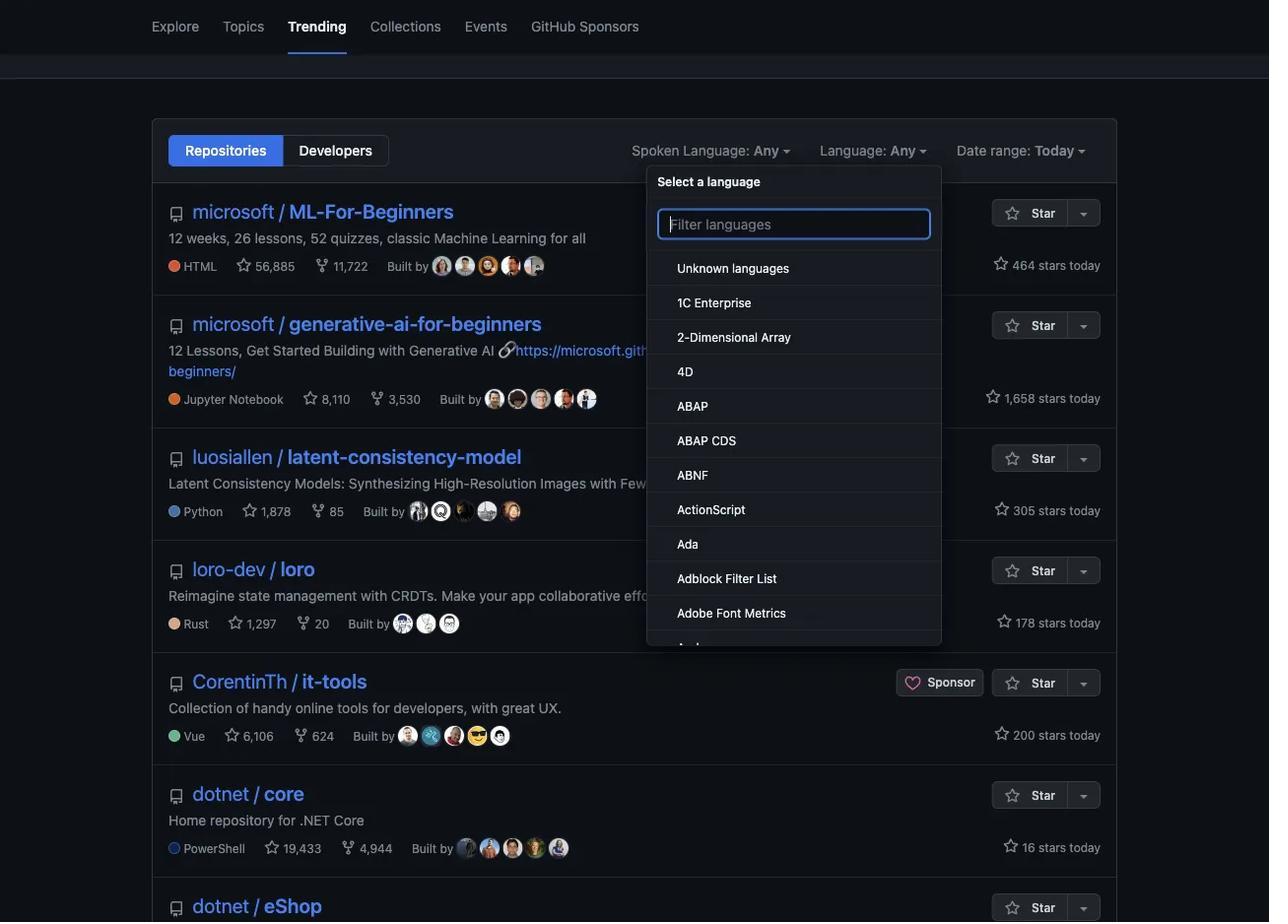 Task type: describe. For each thing, give the bounding box(es) containing it.
see
[[417, 7, 444, 26]]

built for ai-
[[440, 393, 465, 407]]

star image for star button related to microsoft / generative-ai-for-beginners
[[1005, 318, 1021, 334]]

spoken
[[632, 142, 680, 159]]

see what the github community is most excited about today.
[[417, 7, 852, 26]]

few-
[[620, 475, 653, 491]]

fork image for core
[[341, 840, 356, 856]]

adobe font metrics link
[[648, 596, 941, 630]]

lessons,
[[255, 230, 307, 246]]

jupyter notebook
[[184, 393, 284, 407]]

26
[[234, 230, 251, 246]]

@rbhanda image
[[480, 839, 500, 858]]

85 link
[[310, 503, 344, 521]]

star button for dotnet / eshop
[[992, 894, 1067, 921]]

microsoft for microsoft / ml-for-beginners
[[193, 200, 274, 223]]

star image for 1,297 link
[[228, 616, 244, 631]]

4,944
[[356, 842, 393, 856]]

abap link
[[648, 389, 941, 423]]

@chenxwh image
[[477, 502, 497, 521]]

0 vertical spatial for
[[550, 230, 568, 246]]

0 vertical spatial ai-
[[394, 312, 418, 335]]

1,658
[[1005, 391, 1035, 405]]

star image up 305
[[1005, 451, 1021, 467]]

624
[[309, 730, 334, 744]]

built for loro
[[348, 618, 373, 631]]

inference
[[686, 475, 745, 491]]

great
[[502, 700, 535, 716]]

fork image for consistency-
[[310, 503, 326, 519]]

events link
[[465, 0, 508, 54]]

collections link
[[370, 0, 441, 54]]

repo image for luosiallen / latent-consistency-model
[[169, 452, 184, 468]]

list
[[757, 571, 777, 585]]

star image for 1,878 link
[[242, 503, 258, 519]]

metrics
[[745, 606, 786, 619]]

abap for abap cds
[[677, 433, 708, 447]]

adobe font metrics
[[677, 606, 786, 619]]

/ right the dev
[[270, 557, 276, 580]]

star for loro
[[1032, 564, 1055, 577]]

@cgoit image
[[444, 726, 464, 746]]

select
[[657, 175, 694, 189]]

built for consistency-
[[363, 505, 388, 519]]

agda link
[[648, 630, 941, 665]]

star image for 56,885 link
[[236, 258, 252, 274]]

ai- inside https://microsoft.github.io/generative-ai-for- beginners/
[[758, 342, 775, 358]]

star image for star button corresponding to dotnet / core
[[1005, 788, 1021, 804]]

by for tools
[[382, 730, 395, 744]]

heart image
[[905, 675, 921, 691]]

latent consistency models: synthesizing high-resolution images with few-step inference
[[169, 475, 745, 491]]

3,530
[[385, 393, 421, 407]]

star image left 200
[[994, 726, 1010, 742]]

0 horizontal spatial for-
[[418, 312, 451, 335]]

repo image for loro-dev / loro
[[169, 565, 184, 580]]

stars for ai-
[[1039, 391, 1066, 405]]

collection
[[169, 700, 232, 716]]

star for generative-ai-for-beginners
[[1032, 318, 1055, 332]]

what
[[449, 7, 483, 26]]

4 add this repository to a list image from the top
[[1076, 676, 1092, 692]]

abap for abap
[[677, 399, 708, 412]]

star button for microsoft / ml-for-beginners
[[992, 199, 1067, 227]]

6,106
[[240, 730, 274, 744]]

explore link
[[152, 0, 199, 54]]

model
[[466, 445, 522, 468]]

crdts.
[[391, 587, 438, 604]]

effortlessly.
[[624, 587, 698, 604]]

star image for star button for dotnet / eshop
[[1005, 901, 1021, 916]]

star image for 19,433 link
[[264, 840, 280, 856]]

loro-
[[193, 557, 234, 580]]

star image for star button for loro-dev / loro
[[1005, 564, 1021, 579]]

collaborative
[[539, 587, 620, 604]]

notebook
[[229, 393, 284, 407]]

by left @leecow image
[[440, 842, 453, 856]]

trending
[[288, 18, 347, 34]]

by for loro
[[377, 618, 390, 631]]

20 link
[[296, 616, 329, 633]]

latent-
[[288, 445, 348, 468]]

unknown
[[677, 261, 729, 274]]

jupyter
[[184, 393, 226, 407]]

it-
[[302, 670, 322, 693]]

star image left 305
[[994, 502, 1010, 517]]

consistency
[[213, 475, 291, 491]]

vue
[[184, 730, 205, 744]]

/ for eshop
[[254, 894, 259, 917]]

305
[[1013, 504, 1035, 517]]

4,944 link
[[341, 840, 393, 858]]

languages
[[732, 261, 789, 274]]

6 today from the top
[[1070, 841, 1101, 854]]

stars for for-
[[1039, 258, 1066, 272]]

with left crdts. at the bottom of page
[[361, 587, 387, 604]]

19,433
[[280, 842, 322, 856]]

sponsor link
[[896, 669, 984, 697]]

@mjpyeon image
[[454, 502, 474, 521]]

array
[[761, 330, 791, 343]]

most
[[668, 7, 704, 26]]

@koreyspace image
[[508, 389, 528, 409]]

1c enterprise
[[677, 295, 752, 309]]

@minwook shin image
[[524, 256, 544, 276]]

rust
[[184, 618, 209, 631]]

star button for loro-dev / loro
[[992, 557, 1067, 584]]

fork image for for-
[[314, 258, 330, 274]]

home repository for .net core
[[169, 812, 364, 828]]

star button for microsoft / generative-ai-for-beginners
[[992, 311, 1067, 339]]

fork image for loro
[[296, 616, 311, 631]]

developers
[[299, 142, 373, 159]]

cds
[[712, 433, 736, 447]]

developers link
[[282, 135, 389, 167]]

star for eshop
[[1032, 901, 1055, 914]]

font
[[716, 606, 741, 619]]

@corentinth image
[[398, 726, 418, 746]]

0 vertical spatial tools
[[322, 670, 367, 693]]

/ for core
[[254, 782, 259, 805]]

microsoft / generative-ai-for-beginners
[[193, 312, 542, 335]]

github sponsors link
[[531, 0, 639, 54]]

range:
[[991, 142, 1031, 159]]

beginners
[[363, 200, 454, 223]]

star image left 1,658 in the right of the page
[[986, 389, 1001, 405]]

star image for 6,106 link
[[224, 728, 240, 744]]

1,297
[[244, 618, 277, 631]]

2-dimensional array link
[[648, 320, 941, 354]]

started
[[273, 342, 320, 358]]

1,878
[[258, 505, 291, 519]]

synthesizing
[[349, 475, 430, 491]]

52
[[311, 230, 327, 246]]

add this repository to a list image for loro
[[1076, 564, 1092, 579]]

by for ai-
[[468, 393, 482, 407]]

/ for latent-consistency-model
[[277, 445, 283, 468]]

@marvin j97 image
[[467, 726, 487, 746]]

@jlooper image
[[432, 256, 452, 276]]

star image for 8,110
[[303, 391, 318, 407]]

built by for loro
[[348, 618, 393, 631]]

with left few-
[[590, 475, 617, 491]]

1 any from the left
[[754, 142, 779, 159]]

core
[[264, 782, 304, 805]]

generative-
[[289, 312, 394, 335]]

dotnet / core
[[193, 782, 304, 805]]

@richlander image
[[526, 839, 546, 858]]

1 horizontal spatial for
[[372, 700, 390, 716]]

@kinfey image
[[577, 389, 597, 409]]

@softchris image for microsoft / ml-for-beginners
[[501, 256, 521, 276]]

today
[[1035, 142, 1075, 159]]

loro
[[281, 557, 315, 580]]

built by left @rbhanda image
[[412, 842, 457, 856]]

2 any from the left
[[891, 142, 916, 159]]

beginners
[[451, 312, 542, 335]]

https://microsoft.github.io/generative-ai-for- beginners/ link
[[169, 342, 798, 379]]

the
[[487, 7, 510, 26]]

2 language: from the left
[[820, 142, 887, 159]]

fork image for tools
[[293, 728, 309, 744]]

6 stars from the top
[[1039, 841, 1066, 854]]

repository
[[210, 812, 274, 828]]

464
[[1013, 258, 1035, 272]]



Task type: locate. For each thing, give the bounding box(es) containing it.
1 horizontal spatial fork image
[[370, 391, 385, 407]]

abap left cds at top
[[677, 433, 708, 447]]

today up add this repository to a list icon
[[1070, 391, 1101, 405]]

0 vertical spatial fork image
[[370, 391, 385, 407]]

built down collection of handy online tools for developers, with great ux.
[[353, 730, 378, 744]]

https://microsoft.github.io/generative-
[[516, 342, 758, 358]]

3 repo image from the top
[[169, 902, 184, 917]]

0 vertical spatial 12
[[169, 230, 183, 246]]

200
[[1013, 728, 1035, 742]]

1 vertical spatial microsoft
[[193, 312, 274, 335]]

1 stars from the top
[[1039, 258, 1066, 272]]

star up 178 stars today
[[1032, 564, 1055, 577]]

add this repository to a list image up '16 stars today'
[[1076, 788, 1092, 804]]

star image inside 56,885 link
[[236, 258, 252, 274]]

repo image for dotnet / core
[[169, 789, 184, 805]]

1 repo image from the top
[[169, 207, 184, 223]]

collection of handy online tools for developers, with great ux.
[[169, 700, 562, 716]]

for left developers,
[[372, 700, 390, 716]]

1,297 link
[[228, 616, 277, 633]]

star down 464 stars today
[[1032, 318, 1055, 332]]

built by right 20
[[348, 618, 393, 631]]

repo image for microsoft / generative-ai-for-beginners
[[169, 319, 184, 335]]

repo image up html
[[169, 207, 184, 223]]

trending link
[[288, 0, 347, 54]]

any left date
[[891, 142, 916, 159]]

@vivmishra image
[[503, 839, 523, 858]]

any
[[754, 142, 779, 159], [891, 142, 916, 159]]

dotnet / eshop
[[193, 894, 322, 917]]

fork image
[[314, 258, 330, 274], [310, 503, 326, 519], [296, 616, 311, 631], [293, 728, 309, 744]]

luosiallen / latent-consistency-model
[[193, 445, 522, 468]]

0 vertical spatial abap
[[677, 399, 708, 412]]

@luosiallen image
[[408, 502, 428, 521]]

7 star from the top
[[1032, 901, 1055, 914]]

star image down 200
[[1005, 788, 1021, 804]]

3 today from the top
[[1070, 504, 1101, 517]]

star image down 26 in the left of the page
[[236, 258, 252, 274]]

topics
[[223, 18, 264, 34]]

by left '@zxch3n' "icon"
[[377, 618, 390, 631]]

adblock
[[677, 571, 722, 585]]

stars for loro
[[1039, 616, 1066, 630]]

@softchris image right @leestott image
[[554, 389, 574, 409]]

@akx image
[[500, 502, 520, 521]]

language: up type or choose a language text box at right
[[820, 142, 887, 159]]

8,110
[[318, 393, 350, 407]]

/ for ml-for-beginners
[[279, 200, 285, 223]]

85
[[326, 505, 344, 519]]

eshop
[[264, 894, 322, 917]]

1 add this repository to a list image from the top
[[1076, 206, 1092, 222]]

star image
[[1005, 206, 1021, 222], [994, 256, 1009, 272], [303, 391, 318, 407], [1005, 451, 1021, 467], [997, 614, 1012, 630], [1003, 839, 1019, 854]]

fork image down 52
[[314, 258, 330, 274]]

2 add this repository to a list image from the top
[[1076, 318, 1092, 334]]

star image down state
[[228, 616, 244, 631]]

today for ai-
[[1070, 391, 1101, 405]]

today for for-
[[1070, 258, 1101, 272]]

online
[[295, 700, 334, 716]]

6 star button from the top
[[992, 781, 1067, 809]]

1 language: from the left
[[683, 142, 750, 159]]

305 stars today
[[1010, 504, 1101, 517]]

2 today from the top
[[1070, 391, 1101, 405]]

1 vertical spatial dotnet
[[193, 894, 249, 917]]

7 star button from the top
[[992, 894, 1067, 921]]

@leestott image
[[531, 389, 551, 409]]

today right 178
[[1070, 616, 1101, 630]]

select a language
[[657, 175, 761, 189]]

microsoft for microsoft / generative-ai-for-beginners
[[193, 312, 274, 335]]

1 horizontal spatial ai-
[[758, 342, 775, 358]]

sponsors
[[579, 18, 639, 34]]

star button up 464
[[992, 199, 1067, 227]]

200 stars today
[[1010, 728, 1101, 742]]

0 horizontal spatial @softchris image
[[501, 256, 521, 276]]

html
[[184, 260, 217, 274]]

dotnet down powershell
[[193, 894, 249, 917]]

1 star from the top
[[1032, 206, 1055, 220]]

2 12 from the top
[[169, 342, 183, 358]]

2 repo image from the top
[[169, 565, 184, 580]]

3 star from the top
[[1032, 451, 1055, 465]]

stars right 16
[[1039, 841, 1066, 854]]

@leecow image
[[457, 839, 477, 858]]

0 horizontal spatial any
[[754, 142, 779, 159]]

actionscript
[[677, 502, 746, 516]]

1 vertical spatial tools
[[337, 700, 369, 716]]

developers,
[[394, 700, 468, 716]]

abap cds
[[677, 433, 736, 447]]

for- inside https://microsoft.github.io/generative-ai-for- beginners/
[[775, 342, 798, 358]]

by left @john0isaac icon
[[468, 393, 482, 407]]

star image inside 1,878 link
[[242, 503, 258, 519]]

56,885 link
[[236, 258, 295, 276]]

1 vertical spatial for
[[372, 700, 390, 716]]

stars right 178
[[1039, 616, 1066, 630]]

star image down home repository for .net core
[[264, 840, 280, 856]]

0 horizontal spatial ai-
[[394, 312, 418, 335]]

with up "@marvin j97" image
[[471, 700, 498, 716]]

today for loro
[[1070, 616, 1101, 630]]

make
[[441, 587, 476, 604]]

12 for microsoft / ml-for-beginners
[[169, 230, 183, 246]]

/ left ml- at the top of page
[[279, 200, 285, 223]]

repo image down powershell
[[169, 902, 184, 917]]

fork image inside 11,722 link
[[314, 258, 330, 274]]

.net
[[300, 812, 330, 828]]

16 stars today
[[1019, 841, 1101, 854]]

fork image inside 3,530 link
[[370, 391, 385, 407]]

@motui image
[[490, 726, 510, 746]]

0 horizontal spatial fork image
[[341, 840, 356, 856]]

/ left eshop
[[254, 894, 259, 917]]

home
[[169, 812, 206, 828]]

powershell
[[184, 842, 245, 856]]

fork image inside 624 link
[[293, 728, 309, 744]]

built down synthesizing
[[363, 505, 388, 519]]

4 star from the top
[[1032, 564, 1055, 577]]

fork image inside 85 link
[[310, 503, 326, 519]]

explore
[[152, 18, 199, 34]]

dotnet up repository
[[193, 782, 249, 805]]

Type or choose a language text field
[[657, 208, 931, 240]]

built by down classic
[[387, 260, 432, 274]]

star image left 178
[[997, 614, 1012, 630]]

@vidushi gupta image
[[478, 256, 498, 276]]

built by for tools
[[353, 730, 398, 744]]

star button down 464
[[992, 311, 1067, 339]]

6 star from the top
[[1032, 788, 1055, 802]]

star image up 464
[[1005, 206, 1021, 222]]

for down core
[[278, 812, 296, 828]]

microsoft up lessons,
[[193, 312, 274, 335]]

microsoft / ml-for-beginners
[[193, 200, 454, 223]]

20
[[311, 618, 329, 631]]

5 stars from the top
[[1039, 728, 1066, 742]]

fork image inside 20 link
[[296, 616, 311, 631]]

1 horizontal spatial for-
[[775, 342, 798, 358]]

@zxch3n image
[[393, 614, 413, 634]]

12 for microsoft / generative-ai-for-beginners
[[169, 342, 183, 358]]

ai
[[482, 342, 494, 358]]

star image for third star button from the bottom
[[1005, 676, 1021, 692]]

/ left latent-
[[277, 445, 283, 468]]

built right 20
[[348, 618, 373, 631]]

@leeeon233 image
[[416, 614, 436, 634]]

star image up 200
[[1005, 676, 1021, 692]]

abap cds link
[[648, 423, 941, 458]]

star image inside "8,110" link
[[303, 391, 318, 407]]

add this repository to a list image up 200 stars today
[[1076, 676, 1092, 692]]

1 horizontal spatial any
[[891, 142, 916, 159]]

star button up 305
[[992, 444, 1067, 472]]

5 add this repository to a list image from the top
[[1076, 788, 1092, 804]]

for-
[[325, 200, 363, 223]]

4d
[[677, 364, 693, 378]]

2 microsoft from the top
[[193, 312, 274, 335]]

spoken language: any
[[632, 142, 783, 159]]

add this repository to a list image for eshop
[[1076, 901, 1092, 916]]

menu containing select a language
[[647, 165, 942, 922]]

ada
[[677, 537, 699, 550]]

star image inside 6,106 link
[[224, 728, 240, 744]]

0 vertical spatial dotnet
[[193, 782, 249, 805]]

12 up beginners/
[[169, 342, 183, 358]]

date range: today
[[957, 142, 1078, 159]]

56,885
[[252, 260, 295, 274]]

fork image
[[370, 391, 385, 407], [341, 840, 356, 856]]

any up language
[[754, 142, 779, 159]]

enterprise
[[694, 295, 752, 309]]

0 vertical spatial repo image
[[169, 319, 184, 335]]

repo image for microsoft / ml-for-beginners
[[169, 207, 184, 223]]

weeks,
[[187, 230, 231, 246]]

built for for-
[[387, 260, 412, 274]]

star button for dotnet / core
[[992, 781, 1067, 809]]

3 star button from the top
[[992, 444, 1067, 472]]

beginners/
[[169, 363, 236, 379]]

built by down synthesizing
[[363, 505, 408, 519]]

11,722
[[330, 260, 368, 274]]

built left @john0isaac icon
[[440, 393, 465, 407]]

reimagine state management with crdts. make your app collaborative effortlessly.
[[169, 587, 698, 604]]

/
[[279, 200, 285, 223], [279, 312, 285, 335], [277, 445, 283, 468], [270, 557, 276, 580], [292, 670, 298, 693], [254, 782, 259, 805], [254, 894, 259, 917]]

add this repository to a list image down '16 stars today'
[[1076, 901, 1092, 916]]

add this repository to a list image for ml-for-beginners
[[1076, 206, 1092, 222]]

star up 16
[[1032, 788, 1055, 802]]

fork image down management
[[296, 616, 311, 631]]

2 stars from the top
[[1039, 391, 1066, 405]]

star button
[[992, 199, 1067, 227], [992, 311, 1067, 339], [992, 444, 1067, 472], [992, 557, 1067, 584], [992, 669, 1067, 697], [992, 781, 1067, 809], [992, 894, 1067, 921]]

ada link
[[648, 527, 941, 561]]

2 horizontal spatial for
[[550, 230, 568, 246]]

add this repository to a list image up 178 stars today
[[1076, 564, 1092, 579]]

star button up 178
[[992, 557, 1067, 584]]

ai- up generative
[[394, 312, 418, 335]]

star image down '16 stars today'
[[1005, 901, 1021, 916]]

8,110 link
[[303, 391, 350, 409]]

stars for consistency-
[[1039, 504, 1066, 517]]

star left add this repository to a list icon
[[1032, 451, 1055, 465]]

1 vertical spatial for-
[[775, 342, 798, 358]]

0 vertical spatial microsoft
[[193, 200, 274, 223]]

5 today from the top
[[1070, 728, 1101, 742]]

repo image up collection
[[169, 677, 184, 693]]

0 vertical spatial for-
[[418, 312, 451, 335]]

/ left core
[[254, 782, 259, 805]]

/ left it- at the bottom of page
[[292, 670, 298, 693]]

4 star button from the top
[[992, 557, 1067, 584]]

models:
[[295, 475, 345, 491]]

@john0isaac image
[[485, 389, 505, 409]]

star button up 16
[[992, 781, 1067, 809]]

built by for for-
[[387, 260, 432, 274]]

stars right 1,658 in the right of the page
[[1039, 391, 1066, 405]]

ml-
[[289, 200, 325, 223]]

star for latent-consistency-model
[[1032, 451, 1055, 465]]

repo image up latent
[[169, 452, 184, 468]]

stars right 200
[[1039, 728, 1066, 742]]

dimensional
[[690, 330, 758, 343]]

2 star button from the top
[[992, 311, 1067, 339]]

agda
[[677, 640, 706, 654]]

star image down started
[[303, 391, 318, 407]]

fork image down online
[[293, 728, 309, 744]]

excited
[[708, 7, 759, 26]]

star up 464 stars today
[[1032, 206, 1055, 220]]

star for ml-for-beginners
[[1032, 206, 1055, 220]]

0 horizontal spatial language:
[[683, 142, 750, 159]]

built left @leecow image
[[412, 842, 437, 856]]

fork image inside '4,944' 'link'
[[341, 840, 356, 856]]

of
[[236, 700, 249, 716]]

1 vertical spatial ai-
[[758, 342, 775, 358]]

star image down consistency
[[242, 503, 258, 519]]

0 horizontal spatial for
[[278, 812, 296, 828]]

language:
[[683, 142, 750, 159], [820, 142, 887, 159]]

repo image
[[169, 207, 184, 223], [169, 565, 184, 580], [169, 677, 184, 693], [169, 789, 184, 805]]

star button down 16
[[992, 894, 1067, 921]]

fork image down core
[[341, 840, 356, 856]]

12 left weeks,
[[169, 230, 183, 246]]

microsoft up 26 in the left of the page
[[193, 200, 274, 223]]

1 vertical spatial @softchris image
[[554, 389, 574, 409]]

built by for ai-
[[440, 393, 485, 407]]

handy
[[253, 700, 292, 716]]

repo image up reimagine
[[169, 565, 184, 580]]

ai-
[[394, 312, 418, 335], [758, 342, 775, 358]]

star for core
[[1032, 788, 1055, 802]]

language
[[707, 175, 761, 189]]

stars right 464
[[1039, 258, 1066, 272]]

add this repository to a list image
[[1076, 451, 1092, 467]]

machine
[[434, 230, 488, 246]]

today for tools
[[1070, 728, 1101, 742]]

@softchris image for microsoft / generative-ai-for-beginners
[[554, 389, 574, 409]]

2 star from the top
[[1032, 318, 1055, 332]]

by for consistency-
[[391, 505, 405, 519]]

abap down 4d
[[677, 399, 708, 412]]

stars for tools
[[1039, 728, 1066, 742]]

/ for it-tools
[[292, 670, 298, 693]]

1 microsoft from the top
[[193, 200, 274, 223]]

5 star button from the top
[[992, 669, 1067, 697]]

with
[[379, 342, 405, 358], [590, 475, 617, 491], [361, 587, 387, 604], [471, 700, 498, 716]]

3 add this repository to a list image from the top
[[1076, 564, 1092, 579]]

by left @luosiallen icon
[[391, 505, 405, 519]]

5 star from the top
[[1032, 676, 1055, 690]]

@softchris image
[[501, 256, 521, 276], [554, 389, 574, 409]]

2 vertical spatial repo image
[[169, 902, 184, 917]]

github
[[515, 7, 565, 26], [531, 18, 576, 34]]

star image for 16 stars today
[[1003, 839, 1019, 854]]

by for for-
[[415, 260, 429, 274]]

star image inside 1,297 link
[[228, 616, 244, 631]]

/ up started
[[279, 312, 285, 335]]

today right 200
[[1070, 728, 1101, 742]]

star image
[[236, 258, 252, 274], [1005, 318, 1021, 334], [986, 389, 1001, 405], [994, 502, 1010, 517], [242, 503, 258, 519], [1005, 564, 1021, 579], [228, 616, 244, 631], [1005, 676, 1021, 692], [994, 726, 1010, 742], [224, 728, 240, 744], [1005, 788, 1021, 804], [264, 840, 280, 856], [1005, 901, 1021, 916]]

with down microsoft / generative-ai-for-beginners
[[379, 342, 405, 358]]

is
[[652, 7, 664, 26]]

tools
[[322, 670, 367, 693], [337, 700, 369, 716]]

1 vertical spatial fork image
[[341, 840, 356, 856]]

language: up select a language
[[683, 142, 750, 159]]

1 dotnet from the top
[[193, 782, 249, 805]]

4 repo image from the top
[[169, 789, 184, 805]]

2 repo image from the top
[[169, 452, 184, 468]]

state
[[238, 587, 270, 604]]

today right 464
[[1070, 258, 1101, 272]]

6 add this repository to a list image from the top
[[1076, 901, 1092, 916]]

repo image for corentinth / it-tools
[[169, 677, 184, 693]]

4 stars from the top
[[1039, 616, 1066, 630]]

step
[[653, 475, 682, 491]]

star image for 464 stars today
[[994, 256, 1009, 272]]

1 abap from the top
[[677, 399, 708, 412]]

language: any
[[820, 142, 920, 159]]

star image left 16
[[1003, 839, 1019, 854]]

built down classic
[[387, 260, 412, 274]]

for- down 1c enterprise link
[[775, 342, 798, 358]]

adobe
[[677, 606, 713, 619]]

for left all
[[550, 230, 568, 246]]

get
[[246, 342, 269, 358]]

generative
[[409, 342, 478, 358]]

1 horizontal spatial language:
[[820, 142, 887, 159]]

built by for consistency-
[[363, 505, 408, 519]]

built for tools
[[353, 730, 378, 744]]

star button up 200
[[992, 669, 1067, 697]]

dotnet for dotnet / eshop
[[193, 894, 249, 917]]

building
[[324, 342, 375, 358]]

3 stars from the top
[[1039, 504, 1066, 517]]

all
[[572, 230, 586, 246]]

@renovate image
[[421, 726, 441, 746]]

@mairaw image
[[549, 839, 569, 858]]

@tyq1024 image
[[431, 502, 451, 521]]

tools up collection of handy online tools for developers, with great ux.
[[322, 670, 367, 693]]

today
[[1070, 258, 1101, 272], [1070, 391, 1101, 405], [1070, 504, 1101, 517], [1070, 616, 1101, 630], [1070, 728, 1101, 742], [1070, 841, 1101, 854]]

today.
[[809, 7, 852, 26]]

star image left 464
[[994, 256, 1009, 272]]

star down 16
[[1032, 901, 1055, 914]]

repo image for dotnet / eshop
[[169, 902, 184, 917]]

3 repo image from the top
[[169, 677, 184, 693]]

menu
[[647, 165, 942, 922]]

star image for 178 stars today
[[997, 614, 1012, 630]]

4 today from the top
[[1070, 616, 1101, 630]]

@hereje image
[[455, 256, 475, 276]]

star image inside 19,433 link
[[264, 840, 280, 856]]

dotnet for dotnet / core
[[193, 782, 249, 805]]

1 repo image from the top
[[169, 319, 184, 335]]

add this repository to a list image for core
[[1076, 788, 1092, 804]]

star image down of
[[224, 728, 240, 744]]

1 star button from the top
[[992, 199, 1067, 227]]

fork image down models:
[[310, 503, 326, 519]]

topics link
[[223, 0, 264, 54]]

management
[[274, 587, 357, 604]]

high-
[[434, 475, 470, 491]]

0 vertical spatial @softchris image
[[501, 256, 521, 276]]

adblock filter list
[[677, 571, 777, 585]]

2 dotnet from the top
[[193, 894, 249, 917]]

today down add this repository to a list icon
[[1070, 504, 1101, 517]]

624 link
[[293, 728, 334, 746]]

add this repository to a list image
[[1076, 206, 1092, 222], [1076, 318, 1092, 334], [1076, 564, 1092, 579], [1076, 676, 1092, 692], [1076, 788, 1092, 804], [1076, 901, 1092, 916]]

add this repository to a list image for generative-ai-for-beginners
[[1076, 318, 1092, 334]]

1 12 from the top
[[169, 230, 183, 246]]

repo image
[[169, 319, 184, 335], [169, 452, 184, 468], [169, 902, 184, 917]]

3,530 link
[[370, 391, 421, 409]]

1 vertical spatial abap
[[677, 433, 708, 447]]

12 weeks, 26 lessons, 52 quizzes, classic machine learning for all
[[169, 230, 586, 246]]

1 vertical spatial repo image
[[169, 452, 184, 468]]

stars
[[1039, 258, 1066, 272], [1039, 391, 1066, 405], [1039, 504, 1066, 517], [1039, 616, 1066, 630], [1039, 728, 1066, 742], [1039, 841, 1066, 854]]

/ for generative-ai-for-beginners
[[279, 312, 285, 335]]

lessons,
[[187, 342, 243, 358]]

1 today from the top
[[1070, 258, 1101, 272]]

luosiallen
[[193, 445, 273, 468]]

for- up generative
[[418, 312, 451, 335]]

today for consistency-
[[1070, 504, 1101, 517]]

for
[[550, 230, 568, 246], [372, 700, 390, 716], [278, 812, 296, 828]]

1 horizontal spatial @softchris image
[[554, 389, 574, 409]]

star button for luosiallen / latent-consistency-model
[[992, 444, 1067, 472]]

tools right online
[[337, 700, 369, 716]]

today right 16
[[1070, 841, 1101, 854]]

1 vertical spatial 12
[[169, 342, 183, 358]]

@imsingee image
[[439, 614, 459, 634]]

2 abap from the top
[[677, 433, 708, 447]]

ai- right 'dimensional'
[[758, 342, 775, 358]]

4d link
[[648, 354, 941, 389]]

resolution
[[470, 475, 537, 491]]

2 vertical spatial for
[[278, 812, 296, 828]]

fork image for generative-
[[370, 391, 385, 407]]



Task type: vqa. For each thing, say whether or not it's contained in the screenshot.


